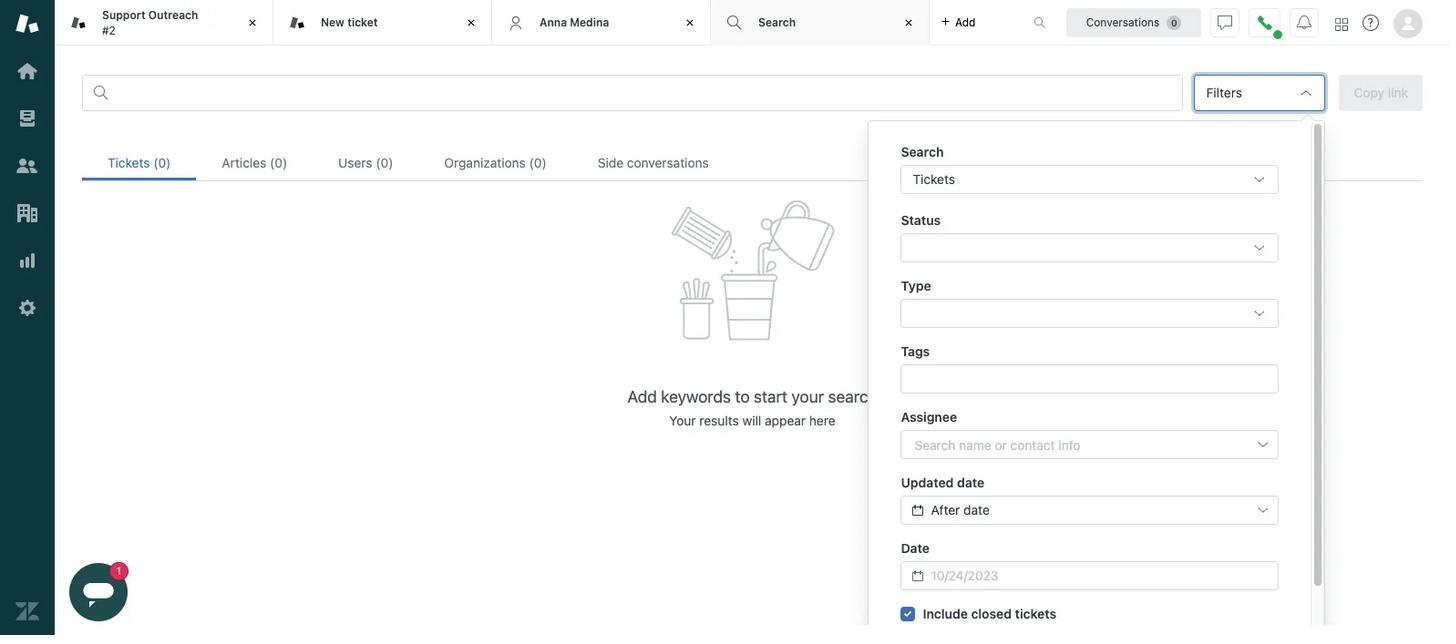 Task type: vqa. For each thing, say whether or not it's contained in the screenshot.
the leftmost Close icon
yes



Task type: describe. For each thing, give the bounding box(es) containing it.
status element
[[901, 233, 1280, 263]]

type element
[[901, 299, 1280, 328]]

users (0) tab
[[313, 145, 419, 181]]

search inside tab
[[759, 15, 796, 29]]

outreach
[[148, 8, 198, 22]]

keywords
[[661, 388, 731, 407]]

after date button
[[901, 496, 1280, 525]]

tab containing support outreach
[[55, 0, 274, 46]]

closed
[[972, 606, 1012, 622]]

include
[[923, 606, 968, 622]]

side
[[598, 155, 624, 171]]

here
[[810, 413, 836, 429]]

medina
[[570, 15, 609, 29]]

button displays agent's chat status as invisible. image
[[1218, 15, 1233, 30]]

add keywords to start your search your results will appear here
[[628, 388, 878, 429]]

notifications image
[[1298, 15, 1312, 30]]

date for after date
[[964, 502, 990, 518]]

copy link
[[1355, 85, 1409, 100]]

your
[[792, 388, 824, 407]]

copy
[[1355, 85, 1385, 100]]

new
[[321, 15, 345, 29]]

after
[[932, 502, 961, 518]]

search
[[829, 388, 878, 407]]

search tab
[[711, 0, 930, 46]]

tabs tab list
[[55, 0, 1015, 46]]

close image for anna medina
[[681, 14, 699, 32]]

main element
[[0, 0, 55, 636]]

zendesk image
[[16, 600, 39, 624]]

tickets
[[1016, 606, 1057, 622]]

add
[[956, 15, 976, 29]]

close image for new ticket
[[462, 14, 481, 32]]

articles (0)
[[222, 155, 287, 171]]

conversations
[[627, 155, 709, 171]]

close image inside tab
[[243, 14, 262, 32]]

your
[[670, 413, 696, 429]]

zendesk support image
[[16, 12, 39, 36]]

get help image
[[1363, 15, 1380, 31]]

anna medina tab
[[492, 0, 711, 46]]

close image
[[900, 14, 918, 32]]

admin image
[[16, 296, 39, 320]]

new ticket
[[321, 15, 378, 29]]

anna medina
[[540, 15, 609, 29]]

side conversations tab
[[572, 145, 735, 181]]

start
[[754, 388, 788, 407]]

link
[[1389, 85, 1409, 100]]

zendesk products image
[[1336, 18, 1349, 31]]

tickets (0)
[[108, 155, 171, 171]]

(0) for organizations (0)
[[530, 155, 547, 171]]



Task type: locate. For each thing, give the bounding box(es) containing it.
tab list
[[82, 145, 1424, 181]]

1 horizontal spatial search
[[901, 144, 944, 160]]

Date field
[[932, 568, 1268, 585]]

add button
[[930, 0, 987, 45]]

organizations
[[444, 155, 526, 171]]

updated date
[[901, 475, 985, 491]]

date for updated date
[[958, 475, 985, 491]]

3 close image from the left
[[681, 14, 699, 32]]

3 (0) from the left
[[376, 155, 393, 171]]

date inside dropdown button
[[964, 502, 990, 518]]

tickets inside dropdown button
[[913, 171, 956, 187]]

type
[[901, 278, 932, 294]]

users (0)
[[338, 155, 393, 171]]

after date
[[932, 502, 990, 518]]

tab list containing tickets (0)
[[82, 145, 1424, 181]]

ticket
[[348, 15, 378, 29]]

0 vertical spatial tickets
[[108, 155, 150, 171]]

(0) for articles (0)
[[270, 155, 287, 171]]

(0) inside tab
[[530, 155, 547, 171]]

organizations (0)
[[444, 155, 547, 171]]

organizations image
[[16, 202, 39, 225]]

support
[[102, 8, 146, 22]]

side conversations
[[598, 155, 709, 171]]

reporting image
[[16, 249, 39, 273]]

status
[[901, 212, 941, 228]]

will
[[743, 413, 762, 429]]

1 horizontal spatial close image
[[462, 14, 481, 32]]

1 vertical spatial tickets
[[913, 171, 956, 187]]

date up after date
[[958, 475, 985, 491]]

2 (0) from the left
[[270, 155, 287, 171]]

2 horizontal spatial close image
[[681, 14, 699, 32]]

(0) for users (0)
[[376, 155, 393, 171]]

to
[[735, 388, 750, 407]]

filters button
[[1195, 75, 1326, 111]]

copy link button
[[1340, 75, 1424, 111]]

2 close image from the left
[[462, 14, 481, 32]]

tickets inside tab
[[108, 155, 150, 171]]

(0) for tickets (0)
[[153, 155, 171, 171]]

4 (0) from the left
[[530, 155, 547, 171]]

1 vertical spatial search
[[901, 144, 944, 160]]

updated
[[901, 475, 954, 491]]

(0) left articles
[[153, 155, 171, 171]]

include closed tickets
[[923, 606, 1057, 622]]

filters
[[1207, 85, 1243, 100]]

results
[[700, 413, 739, 429]]

(0) right users
[[376, 155, 393, 171]]

tickets (0) tab
[[82, 145, 196, 181]]

0 horizontal spatial search
[[759, 15, 796, 29]]

(0) inside "tab"
[[376, 155, 393, 171]]

articles
[[222, 155, 267, 171]]

conversations button
[[1067, 8, 1202, 37]]

date
[[901, 541, 930, 556]]

0 vertical spatial search
[[759, 15, 796, 29]]

(0)
[[153, 155, 171, 171], [270, 155, 287, 171], [376, 155, 393, 171], [530, 155, 547, 171]]

close image inside new ticket tab
[[462, 14, 481, 32]]

(0) right articles
[[270, 155, 287, 171]]

views image
[[16, 107, 39, 130]]

add
[[628, 388, 657, 407]]

tickets
[[108, 155, 150, 171], [913, 171, 956, 187]]

Assignee field
[[915, 436, 1244, 454]]

support outreach #2
[[102, 8, 198, 37]]

1 vertical spatial date
[[964, 502, 990, 518]]

1 horizontal spatial tickets
[[913, 171, 956, 187]]

new ticket tab
[[274, 0, 492, 46]]

tags
[[901, 344, 930, 359]]

tickets button
[[901, 165, 1280, 194]]

customers image
[[16, 154, 39, 178]]

close image
[[243, 14, 262, 32], [462, 14, 481, 32], [681, 14, 699, 32]]

get started image
[[16, 59, 39, 83]]

users
[[338, 155, 373, 171]]

appear
[[765, 413, 806, 429]]

search
[[759, 15, 796, 29], [901, 144, 944, 160]]

1 (0) from the left
[[153, 155, 171, 171]]

tab
[[55, 0, 274, 46]]

0 horizontal spatial tickets
[[108, 155, 150, 171]]

#2
[[102, 23, 116, 37]]

1 close image from the left
[[243, 14, 262, 32]]

close image inside anna medina tab
[[681, 14, 699, 32]]

tickets for tickets (0)
[[108, 155, 150, 171]]

assignee
[[901, 409, 958, 425]]

date right after
[[964, 502, 990, 518]]

(0) right organizations
[[530, 155, 547, 171]]

tickets for tickets
[[913, 171, 956, 187]]

0 vertical spatial date
[[958, 475, 985, 491]]

conversations
[[1087, 15, 1160, 29]]

assignee element
[[901, 430, 1280, 460]]

articles (0) tab
[[196, 145, 313, 181]]

0 horizontal spatial close image
[[243, 14, 262, 32]]

anna
[[540, 15, 567, 29]]

organizations (0) tab
[[419, 145, 572, 181]]

date
[[958, 475, 985, 491], [964, 502, 990, 518]]



